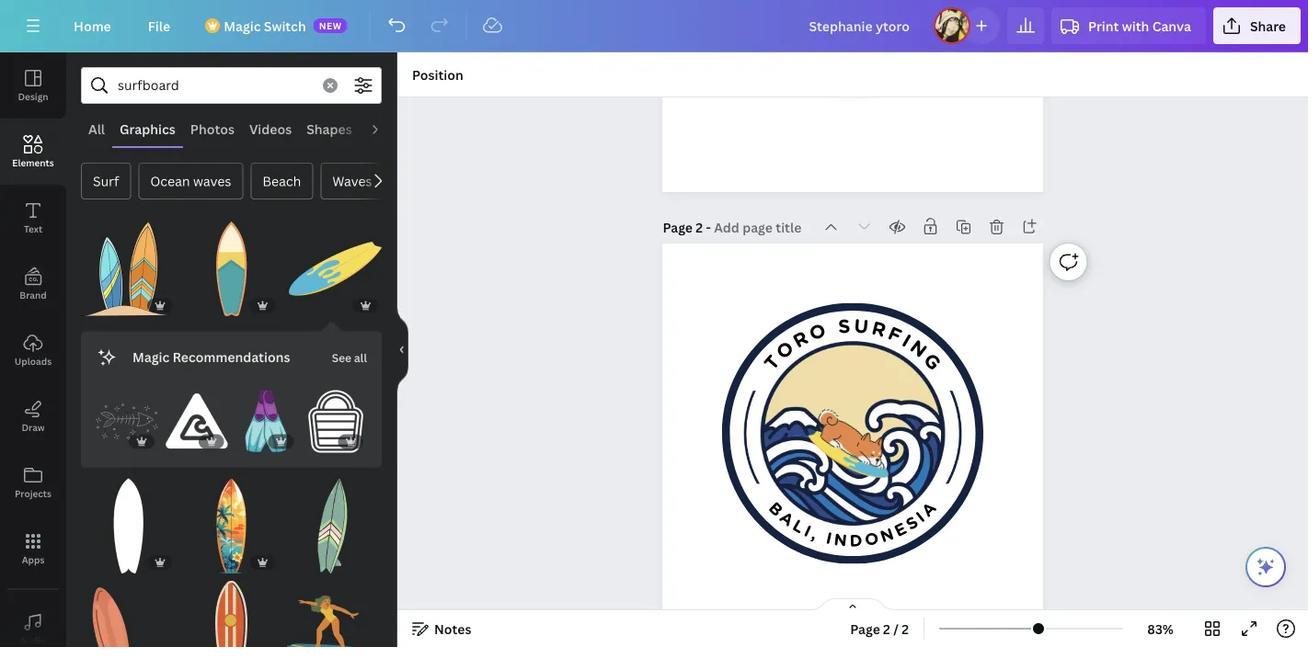 Task type: locate. For each thing, give the bounding box(es) containing it.
Search elements search field
[[118, 68, 312, 103]]

i inside a l i ,
[[802, 522, 815, 542]]

a
[[918, 499, 941, 522], [776, 508, 799, 532]]

all button
[[81, 111, 112, 146]]

2 horizontal spatial o
[[864, 529, 881, 551]]

print with canva
[[1089, 17, 1192, 35]]

audio right shapes button
[[367, 120, 404, 138]]

magic
[[224, 17, 261, 35], [133, 349, 170, 366]]

beach button
[[251, 163, 313, 200]]

2 left -
[[696, 219, 703, 237]]

2 horizontal spatial n
[[906, 336, 932, 363]]

projects button
[[0, 450, 66, 516]]

2
[[696, 219, 703, 237], [884, 621, 891, 638], [902, 621, 909, 638]]

page 2 / 2
[[851, 621, 909, 638]]

0 horizontal spatial audio
[[20, 635, 46, 647]]

s left "u"
[[838, 315, 852, 339]]

beach
[[263, 173, 301, 190]]

page for page 2 / 2
[[851, 621, 881, 638]]

audio
[[367, 120, 404, 138], [20, 635, 46, 647]]

r o
[[789, 319, 829, 354]]

i left the g
[[899, 330, 916, 353]]

s right d
[[903, 513, 922, 536]]

b
[[765, 499, 788, 521]]

i right e
[[913, 509, 929, 528]]

1 vertical spatial page
[[851, 621, 881, 638]]

0 horizontal spatial a
[[776, 508, 799, 532]]

0 horizontal spatial audio button
[[0, 597, 66, 648]]

1 horizontal spatial a
[[918, 499, 941, 522]]

recommendations
[[173, 349, 290, 366]]

page down show pages image
[[851, 621, 881, 638]]

83% button
[[1131, 615, 1191, 644]]

0 vertical spatial magic
[[224, 17, 261, 35]]

r right "u"
[[870, 317, 889, 343]]

ocean waves button
[[138, 163, 243, 200]]

g
[[919, 349, 946, 376]]

side panel tab list
[[0, 52, 66, 648]]

o inside r o
[[807, 319, 829, 346]]

flippers icon, cartoon style image
[[235, 391, 297, 453]]

0 horizontal spatial r
[[789, 327, 812, 354]]

0 vertical spatial s
[[838, 315, 852, 339]]

0 horizontal spatial s
[[838, 315, 852, 339]]

with
[[1122, 17, 1150, 35]]

1 horizontal spatial n
[[878, 525, 897, 548]]

videos button
[[242, 111, 299, 146]]

0 horizontal spatial 2
[[696, 219, 703, 237]]

0 vertical spatial page
[[663, 219, 693, 237]]

audio button
[[360, 111, 411, 146], [0, 597, 66, 648]]

ocean
[[150, 173, 190, 190]]

u
[[854, 315, 870, 339]]

magic inside main menu bar
[[224, 17, 261, 35]]

s u r f i
[[838, 315, 916, 353]]

uploads button
[[0, 318, 66, 384]]

file
[[148, 17, 170, 35]]

file button
[[133, 7, 185, 44]]

i right ,
[[825, 529, 834, 550]]

0 horizontal spatial o
[[772, 337, 799, 365]]

i
[[899, 330, 916, 353], [913, 509, 929, 528], [802, 522, 815, 542], [825, 529, 834, 550]]

n right "f"
[[906, 336, 932, 363]]

2 left /
[[884, 621, 891, 638]]

design
[[18, 90, 48, 103]]

magic left switch
[[224, 17, 261, 35]]

text
[[24, 223, 42, 235]]

magic left recommendations
[[133, 349, 170, 366]]

i left d
[[802, 522, 815, 542]]

a inside a l i ,
[[776, 508, 799, 532]]

elements
[[12, 156, 54, 169]]

n right d
[[878, 525, 897, 548]]

audio button down apps
[[0, 597, 66, 648]]

2 horizontal spatial 2
[[902, 621, 909, 638]]

brand
[[20, 289, 47, 301]]

1 vertical spatial magic
[[133, 349, 170, 366]]

1 horizontal spatial page
[[851, 621, 881, 638]]

0 horizontal spatial magic
[[133, 349, 170, 366]]

1 horizontal spatial audio
[[367, 120, 404, 138]]

n left d
[[834, 531, 849, 552]]

home
[[74, 17, 111, 35]]

draw
[[22, 422, 45, 434]]

group
[[81, 211, 176, 317], [184, 222, 279, 317], [287, 222, 382, 317], [165, 380, 228, 453], [235, 380, 297, 453], [305, 380, 367, 453], [96, 391, 158, 453], [81, 468, 176, 574], [184, 468, 279, 574], [287, 468, 382, 574], [81, 582, 176, 648], [184, 582, 279, 648], [287, 582, 382, 648]]

a for a l i ,
[[776, 508, 799, 532]]

surfboard flat illustration image
[[184, 479, 279, 574]]

shapes button
[[299, 111, 360, 146]]

1 vertical spatial s
[[903, 513, 922, 536]]

2 for -
[[696, 219, 703, 237]]

1 vertical spatial audio
[[20, 635, 46, 647]]

1 horizontal spatial audio button
[[360, 111, 411, 146]]

1 horizontal spatial s
[[903, 513, 922, 536]]

0 horizontal spatial page
[[663, 219, 693, 237]]

canva assistant image
[[1255, 557, 1277, 579]]

page
[[663, 219, 693, 237], [851, 621, 881, 638]]

surfing board isometric 3d icon image
[[287, 222, 382, 317]]

print with canva button
[[1052, 7, 1206, 44]]

r right t
[[789, 327, 812, 354]]

1 horizontal spatial r
[[870, 317, 889, 343]]

audio button right shapes
[[360, 111, 411, 146]]

o
[[807, 319, 829, 346], [772, 337, 799, 365], [864, 529, 881, 551]]

1 horizontal spatial 2
[[884, 621, 891, 638]]

t
[[760, 351, 785, 376]]

switch
[[264, 17, 306, 35]]

f
[[885, 323, 906, 348]]

page left -
[[663, 219, 693, 237]]

hide image
[[397, 306, 409, 394]]

magic switch
[[224, 17, 306, 35]]

r
[[870, 317, 889, 343], [789, 327, 812, 354]]

1 horizontal spatial magic
[[224, 17, 261, 35]]

apps button
[[0, 516, 66, 583]]

1 vertical spatial audio button
[[0, 597, 66, 648]]

brand button
[[0, 251, 66, 318]]

page 2 / 2 button
[[843, 615, 917, 644]]

surfboard image
[[184, 222, 279, 317]]

magic for magic recommendations
[[133, 349, 170, 366]]

n
[[906, 336, 932, 363], [878, 525, 897, 548], [834, 531, 849, 552]]

a right e
[[918, 499, 941, 522]]

1 horizontal spatial o
[[807, 319, 829, 346]]

2 right /
[[902, 621, 909, 638]]

audio down apps
[[20, 635, 46, 647]]

/
[[894, 621, 899, 638]]

i n d o n e s
[[825, 513, 922, 552]]

new
[[319, 19, 342, 32]]

surf
[[93, 173, 119, 190]]

s
[[838, 315, 852, 339], [903, 513, 922, 536]]

a left ,
[[776, 508, 799, 532]]

page inside button
[[851, 621, 881, 638]]



Task type: describe. For each thing, give the bounding box(es) containing it.
position
[[412, 66, 464, 83]]

apps
[[22, 554, 45, 566]]

position button
[[405, 60, 471, 89]]

Page title text field
[[714, 219, 804, 237]]

83%
[[1148, 621, 1174, 638]]

text button
[[0, 185, 66, 251]]

page for page 2 -
[[663, 219, 693, 237]]

0 horizontal spatial n
[[834, 531, 849, 552]]

summer holiday surfboard image
[[184, 582, 279, 648]]

circle icon image
[[744, 326, 962, 543]]

-
[[706, 219, 711, 237]]

projects
[[15, 488, 52, 500]]

videos
[[249, 120, 292, 138]]

draw button
[[0, 384, 66, 450]]

all
[[88, 120, 105, 138]]

retro style surfboarding image
[[287, 582, 382, 648]]

notes button
[[405, 615, 479, 644]]

0 vertical spatial audio button
[[360, 111, 411, 146]]

s inside s u r f i
[[838, 315, 852, 339]]

surfboard illustration image
[[81, 222, 176, 317]]

Design title text field
[[795, 7, 927, 44]]

i inside s u r f i
[[899, 330, 916, 353]]

audio inside side panel tab list
[[20, 635, 46, 647]]

l
[[790, 516, 808, 539]]

see
[[332, 351, 352, 366]]

print
[[1089, 17, 1119, 35]]

share button
[[1214, 7, 1301, 44]]

waves button
[[321, 163, 384, 200]]

share
[[1251, 17, 1287, 35]]

design button
[[0, 52, 66, 119]]

page 2 -
[[663, 219, 714, 237]]

0 vertical spatial audio
[[367, 120, 404, 138]]

waves
[[193, 173, 231, 190]]

2 for /
[[884, 621, 891, 638]]

a for a
[[918, 499, 941, 522]]

graphics button
[[112, 111, 183, 146]]

photos
[[190, 120, 235, 138]]

i inside i n d o n e s
[[825, 529, 834, 550]]

show pages image
[[809, 598, 897, 613]]

s inside i n d o n e s
[[903, 513, 922, 536]]

,
[[810, 525, 821, 545]]

shapes
[[307, 120, 352, 138]]

travel element surfboard image
[[287, 479, 382, 574]]

see all button
[[330, 339, 369, 376]]

magic recommendations
[[133, 349, 290, 366]]

a l i ,
[[776, 508, 821, 545]]

uploads
[[15, 355, 52, 368]]

ocean waves
[[150, 173, 231, 190]]

surfboard sand beach vacation travel icon image
[[81, 582, 176, 648]]

waves
[[333, 173, 372, 190]]

r inside r o
[[789, 327, 812, 354]]

main menu bar
[[0, 0, 1309, 52]]

photos button
[[183, 111, 242, 146]]

surf button
[[81, 163, 131, 200]]

graphics
[[120, 120, 176, 138]]

r inside s u r f i
[[870, 317, 889, 343]]

e
[[892, 519, 910, 542]]

canva
[[1153, 17, 1192, 35]]

d
[[850, 532, 863, 552]]

elements button
[[0, 119, 66, 185]]

home link
[[59, 7, 126, 44]]

see all
[[332, 351, 367, 366]]

all
[[354, 351, 367, 366]]

o inside i n d o n e s
[[864, 529, 881, 551]]

magic for magic switch
[[224, 17, 261, 35]]

notes
[[434, 621, 472, 638]]



Task type: vqa. For each thing, say whether or not it's contained in the screenshot.
the leftmost easy
no



